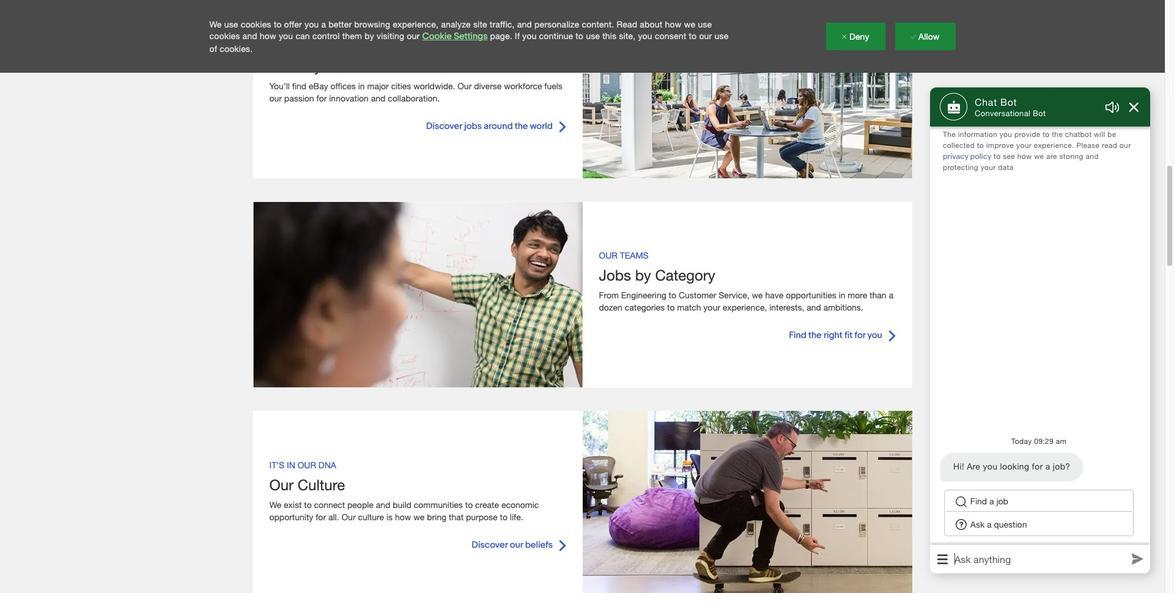Task type: describe. For each thing, give the bounding box(es) containing it.
cookie
[[422, 31, 452, 41]]

cities
[[391, 81, 411, 91]]

hi! are you looking for a job? list item
[[930, 436, 1148, 481]]

we inside the our teams jobs by category from engineering to customer service, we have opportunities in more than a dozen categories to match your experience, interests, and ambitions.
[[752, 290, 763, 300]]

are
[[318, 41, 334, 52]]

opportunities
[[786, 290, 836, 300]]

passion
[[284, 93, 314, 103]]

is
[[386, 512, 393, 522]]

jobs inside where we are jobs by location you'll find ebay offices in major cities worldwide. our diverse workforce fuels our passion for innovation and collaboration.
[[269, 58, 301, 75]]

innovation
[[329, 93, 369, 103]]

ask a question
[[970, 519, 1027, 530]]

communities
[[414, 500, 463, 510]]

0 horizontal spatial cookies
[[209, 31, 240, 41]]

and up cookies.
[[242, 31, 257, 41]]

fuels
[[544, 81, 563, 91]]

2 vertical spatial our
[[342, 512, 356, 522]]

are
[[1046, 152, 1057, 161]]

to up the policy
[[977, 141, 984, 150]]

you right the if
[[522, 31, 537, 41]]

jobs by location list item
[[253, 0, 912, 202]]

we inside it's in our dna our culture we exist to connect people and build communities to create economic opportunity for all. our culture is how we bring that purpose to life.
[[269, 500, 281, 510]]

your inside to see how we are storing and protecting your data
[[981, 163, 996, 172]]

from
[[599, 290, 619, 300]]

a inside the our teams jobs by category from engineering to customer service, we have opportunities in more than a dozen categories to match your experience, interests, and ambitions.
[[889, 290, 893, 300]]

your inside the information you provide to the chatbot will be collected to improve your experience. please read our privacy policy
[[1016, 141, 1032, 150]]

dozen
[[599, 302, 622, 312]]

you inside the information you provide to the chatbot will be collected to improve your experience. please read our privacy policy
[[1000, 130, 1012, 139]]

please
[[1077, 141, 1100, 150]]

img1 image for location
[[582, 0, 912, 179]]

a inside popup button
[[989, 496, 994, 506]]

allow
[[919, 31, 940, 41]]

the
[[943, 130, 956, 139]]

and up the if
[[517, 19, 532, 29]]

1 horizontal spatial bot
[[1033, 108, 1046, 118]]

offer
[[284, 19, 302, 29]]

list inside chat bot dialog
[[928, 434, 1150, 542]]

offices
[[331, 81, 356, 91]]

cookie settings
[[422, 31, 488, 41]]

find the right fit for you link
[[789, 329, 896, 342]]

analyze
[[441, 19, 471, 29]]

that
[[449, 512, 464, 522]]

conversational bot definition
[[975, 108, 1046, 118]]

job
[[996, 496, 1008, 506]]

teams
[[620, 250, 649, 261]]

today
[[1011, 436, 1032, 446]]

world
[[530, 121, 553, 131]]

them
[[342, 31, 362, 41]]

interests,
[[769, 302, 804, 312]]

site
[[473, 19, 487, 29]]

customer
[[679, 290, 716, 300]]

fit
[[844, 330, 852, 340]]

how up consent
[[665, 19, 682, 29]]

experience, inside we use cookies to offer you a better browsing experience, analyze site traffic, and personalize content. read about how we use cookies and how you can control them by visiting our
[[393, 19, 439, 29]]

exist
[[284, 500, 302, 510]]

09:29
[[1034, 436, 1054, 446]]

you up where
[[279, 31, 293, 41]]

cancel image
[[842, 33, 847, 41]]

jobs by category list item
[[253, 202, 912, 411]]

find for find a job
[[970, 496, 987, 506]]

to up purpose
[[465, 500, 473, 510]]

you up can
[[304, 19, 319, 29]]

to inside we use cookies to offer you a better browsing experience, analyze site traffic, and personalize content. read about how we use cookies and how you can control them by visiting our
[[274, 19, 282, 29]]

the inside jobs by location list item
[[515, 121, 528, 131]]

opportunity
[[269, 512, 313, 522]]

policy
[[970, 152, 992, 161]]

continue
[[539, 31, 573, 41]]

content.
[[582, 19, 614, 29]]

by inside where we are jobs by location you'll find ebay offices in major cities worldwide. our diverse workforce fuels our passion for innovation and collaboration.
[[306, 58, 322, 75]]

ask a question button
[[946, 514, 1132, 534]]

jobs inside the our teams jobs by category from engineering to customer service, we have opportunities in more than a dozen categories to match your experience, interests, and ambitions.
[[599, 267, 631, 284]]

connect
[[314, 500, 345, 510]]

and inside the our teams jobs by category from engineering to customer service, we have opportunities in more than a dozen categories to match your experience, interests, and ambitions.
[[807, 302, 821, 312]]

provide
[[1015, 130, 1040, 139]]

how up where
[[260, 31, 276, 41]]

1 horizontal spatial cookies
[[241, 19, 271, 29]]

major
[[367, 81, 389, 91]]

discover jobs around the world
[[426, 121, 559, 131]]

read
[[1102, 141, 1117, 150]]

this
[[602, 31, 617, 41]]

browsing
[[354, 19, 390, 29]]

our teams jobs by category from engineering to customer service, we have opportunities in more than a dozen categories to match your experience, interests, and ambitions.
[[599, 250, 893, 312]]

people
[[347, 500, 374, 510]]

culture
[[298, 477, 345, 494]]

you inside "link"
[[867, 330, 882, 340]]

to inside to see how we are storing and protecting your data
[[994, 152, 1001, 161]]

to right consent
[[689, 31, 697, 41]]

deny button
[[826, 22, 885, 50]]

discover for culture
[[472, 540, 508, 550]]

conversational
[[975, 108, 1030, 118]]

collaboration.
[[388, 93, 440, 103]]

read
[[617, 19, 637, 29]]

discover for location
[[426, 121, 462, 131]]

Ask anything text field
[[952, 550, 1129, 568]]

to up experience.
[[1043, 130, 1050, 139]]

img1 image for culture
[[582, 411, 912, 593]]

hi! are you looking for a job?
[[953, 461, 1070, 471]]

and inside to see how we are storing and protecting your data
[[1086, 152, 1099, 161]]

ask
[[970, 519, 985, 530]]

beliefs
[[525, 540, 553, 550]]

to down content. at the top of the page
[[576, 31, 583, 41]]

deny
[[849, 31, 869, 41]]

we use cookies to offer you a better browsing experience, analyze site traffic, and personalize content. read about how we use cookies and how you can control them by visiting our
[[209, 19, 712, 41]]

economic
[[501, 500, 539, 510]]

hi!
[[953, 461, 964, 471]]

traffic,
[[490, 19, 515, 29]]

to left life.
[[500, 512, 508, 522]]

are
[[967, 461, 980, 471]]

0 horizontal spatial bot
[[1000, 96, 1017, 107]]

looking
[[1000, 461, 1029, 471]]

chat bot conversational bot
[[975, 96, 1046, 118]]

to left match
[[667, 302, 675, 312]]

site,
[[619, 31, 636, 41]]

our inside discover our beliefs 'link'
[[510, 540, 523, 550]]

protecting
[[943, 163, 978, 172]]

we inside we use cookies to offer you a better browsing experience, analyze site traffic, and personalize content. read about how we use cookies and how you can control them by visiting our
[[684, 19, 695, 29]]

find
[[292, 81, 306, 91]]

collected
[[943, 141, 975, 150]]

and inside where we are jobs by location you'll find ebay offices in major cities worldwide. our diverse workforce fuels our passion for innovation and collaboration.
[[371, 93, 385, 103]]

you inside list item
[[983, 461, 998, 471]]

category
[[655, 267, 715, 284]]

page.
[[490, 31, 512, 41]]

experience.
[[1034, 141, 1074, 150]]

than
[[870, 290, 886, 300]]

cookies.
[[220, 43, 253, 54]]

jobs
[[464, 121, 482, 131]]

experience, inside the our teams jobs by category from engineering to customer service, we have opportunities in more than a dozen categories to match your experience, interests, and ambitions.
[[723, 302, 767, 312]]

information
[[958, 130, 997, 139]]

it's in our dna our culture we exist to connect people and build communities to create economic opportunity for all. our culture is how we bring that purpose to life.
[[269, 460, 539, 522]]

our inside where we are jobs by location you'll find ebay offices in major cities worldwide. our diverse workforce fuels our passion for innovation and collaboration.
[[458, 81, 472, 91]]



Task type: locate. For each thing, give the bounding box(es) containing it.
culture
[[358, 512, 384, 522]]

our
[[599, 250, 618, 261], [298, 460, 316, 470]]

1 vertical spatial our
[[298, 460, 316, 470]]

can
[[296, 31, 310, 41]]

0 vertical spatial our
[[458, 81, 472, 91]]

discover our beliefs
[[472, 540, 559, 550]]

our
[[407, 31, 420, 41], [699, 31, 712, 41], [269, 93, 282, 103], [1120, 141, 1131, 150], [510, 540, 523, 550]]

0 vertical spatial bot
[[1000, 96, 1017, 107]]

we left bring
[[414, 512, 425, 522]]

chatbot
[[1065, 130, 1092, 139]]

find for find the right fit for you
[[789, 330, 806, 340]]

you'll
[[269, 81, 290, 91]]

a
[[321, 19, 326, 29], [889, 290, 893, 300], [1046, 461, 1050, 471], [989, 496, 994, 506], [987, 519, 992, 530]]

and down opportunities
[[807, 302, 821, 312]]

2 vertical spatial your
[[703, 302, 720, 312]]

you right are
[[983, 461, 998, 471]]

0 horizontal spatial our
[[298, 460, 316, 470]]

in
[[358, 81, 365, 91], [839, 290, 845, 300]]

for right the looking
[[1032, 461, 1043, 471]]

0 vertical spatial img1 image
[[582, 0, 912, 179]]

2 horizontal spatial the
[[1052, 130, 1063, 139]]

our inside the information you provide to the chatbot will be collected to improve your experience. please read our privacy policy
[[1120, 141, 1131, 150]]

1 vertical spatial find
[[970, 496, 987, 506]]

use up cookies.
[[224, 19, 238, 29]]

and inside it's in our dna our culture we exist to connect people and build communities to create economic opportunity for all. our culture is how we bring that purpose to life.
[[376, 500, 390, 510]]

1 vertical spatial experience,
[[723, 302, 767, 312]]

your inside the our teams jobs by category from engineering to customer service, we have opportunities in more than a dozen categories to match your experience, interests, and ambitions.
[[703, 302, 720, 312]]

we inside to see how we are storing and protecting your data
[[1034, 152, 1044, 161]]

allow button
[[895, 22, 955, 50]]

how down build at the bottom left of the page
[[395, 512, 411, 522]]

in left major
[[358, 81, 365, 91]]

data
[[998, 163, 1014, 172]]

privacy
[[943, 152, 968, 161]]

chat
[[975, 96, 997, 107]]

jobs up from
[[599, 267, 631, 284]]

2 vertical spatial by
[[635, 267, 651, 284]]

to down 'category'
[[669, 290, 676, 300]]

our right consent
[[699, 31, 712, 41]]

experience,
[[393, 19, 439, 29], [723, 302, 767, 312]]

2 vertical spatial img1 image
[[582, 411, 912, 593]]

worldwide.
[[413, 81, 455, 91]]

0 horizontal spatial in
[[358, 81, 365, 91]]

improve
[[986, 141, 1014, 150]]

our inside page. if you continue to use this site, you consent to our use of cookies.
[[699, 31, 712, 41]]

around
[[484, 121, 513, 131]]

find the right fit for you
[[789, 330, 888, 340]]

discover inside 'link'
[[472, 540, 508, 550]]

question
[[994, 519, 1027, 530]]

you
[[304, 19, 319, 29], [279, 31, 293, 41], [522, 31, 537, 41], [638, 31, 652, 41], [1000, 130, 1012, 139], [867, 330, 882, 340], [983, 461, 998, 471]]

the up experience.
[[1052, 130, 1063, 139]]

your down provide
[[1016, 141, 1032, 150]]

and down major
[[371, 93, 385, 103]]

by
[[365, 31, 374, 41], [306, 58, 322, 75], [635, 267, 651, 284]]

1 horizontal spatial our
[[599, 250, 618, 261]]

discover our beliefs link
[[472, 539, 566, 551]]

of
[[209, 43, 217, 54]]

we inside it's in our dna our culture we exist to connect people and build communities to create economic opportunity for all. our culture is how we bring that purpose to life.
[[414, 512, 425, 522]]

right
[[824, 330, 842, 340]]

privacy policy link
[[943, 152, 992, 161]]

have
[[765, 290, 784, 300]]

0 horizontal spatial the
[[515, 121, 528, 131]]

visiting
[[377, 31, 404, 41]]

discover left jobs
[[426, 121, 462, 131]]

1 vertical spatial our
[[269, 477, 294, 494]]

location
[[326, 58, 382, 75]]

personalize
[[534, 19, 579, 29]]

find down interests,
[[789, 330, 806, 340]]

0 vertical spatial discover
[[426, 121, 462, 131]]

in inside the our teams jobs by category from engineering to customer service, we have opportunities in more than a dozen categories to match your experience, interests, and ambitions.
[[839, 290, 845, 300]]

for inside it's in our dna our culture we exist to connect people and build communities to create economic opportunity for all. our culture is how we bring that purpose to life.
[[316, 512, 326, 522]]

find up ask
[[970, 496, 987, 506]]

the left right
[[808, 330, 822, 340]]

1 horizontal spatial we
[[269, 500, 281, 510]]

we left exist at the left of the page
[[269, 500, 281, 510]]

0 horizontal spatial experience,
[[393, 19, 439, 29]]

you down about
[[638, 31, 652, 41]]

img1 image inside jobs by location list item
[[582, 0, 912, 179]]

dna
[[319, 460, 336, 470]]

a left job?
[[1046, 461, 1050, 471]]

categories
[[625, 302, 665, 312]]

use right about
[[698, 19, 712, 29]]

to left offer
[[274, 19, 282, 29]]

your down customer
[[703, 302, 720, 312]]

a up control
[[321, 19, 326, 29]]

our
[[458, 81, 472, 91], [269, 477, 294, 494], [342, 512, 356, 522]]

1 vertical spatial jobs
[[599, 267, 631, 284]]

0 vertical spatial experience,
[[393, 19, 439, 29]]

how inside it's in our dna our culture we exist to connect people and build communities to create economic opportunity for all. our culture is how we bring that purpose to life.
[[395, 512, 411, 522]]

use right consent
[[715, 31, 729, 41]]

a right ask
[[987, 519, 992, 530]]

find a job
[[970, 496, 1008, 506]]

find inside "find the right fit for you" "link"
[[789, 330, 806, 340]]

our right read
[[1120, 141, 1131, 150]]

our inside the our teams jobs by category from engineering to customer service, we have opportunities in more than a dozen categories to match your experience, interests, and ambitions.
[[599, 250, 618, 261]]

0 vertical spatial our
[[599, 250, 618, 261]]

use down content. at the top of the page
[[586, 31, 600, 41]]

0 horizontal spatial find
[[789, 330, 806, 340]]

match
[[677, 302, 701, 312]]

how
[[665, 19, 682, 29], [260, 31, 276, 41], [1017, 152, 1032, 161], [395, 512, 411, 522]]

a left job
[[989, 496, 994, 506]]

our left teams
[[599, 250, 618, 261]]

for
[[316, 93, 327, 103], [854, 330, 866, 340], [1032, 461, 1043, 471], [316, 512, 326, 522]]

how inside to see how we are storing and protecting your data
[[1017, 152, 1032, 161]]

bot
[[1000, 96, 1017, 107], [1033, 108, 1046, 118]]

life.
[[510, 512, 523, 522]]

our culture list item
[[253, 411, 912, 593]]

ebay
[[309, 81, 328, 91]]

consent
[[655, 31, 686, 41]]

0 horizontal spatial discover
[[426, 121, 462, 131]]

discover down purpose
[[472, 540, 508, 550]]

1 horizontal spatial our
[[342, 512, 356, 522]]

by inside we use cookies to offer you a better browsing experience, analyze site traffic, and personalize content. read about how we use cookies and how you can control them by visiting our
[[365, 31, 374, 41]]

0 vertical spatial your
[[1016, 141, 1032, 150]]

check mark image
[[911, 34, 916, 41]]

1 vertical spatial discover
[[472, 540, 508, 550]]

our inside we use cookies to offer you a better browsing experience, analyze site traffic, and personalize content. read about how we use cookies and how you can control them by visiting our
[[407, 31, 420, 41]]

the inside the information you provide to the chatbot will be collected to improve your experience. please read our privacy policy
[[1052, 130, 1063, 139]]

you right fit on the right bottom
[[867, 330, 882, 340]]

bot up conversational bot definition
[[1000, 96, 1017, 107]]

we up of
[[209, 19, 222, 29]]

to down improve
[[994, 152, 1001, 161]]

0 vertical spatial we
[[209, 19, 222, 29]]

for right fit on the right bottom
[[854, 330, 866, 340]]

1 vertical spatial bot
[[1033, 108, 1046, 118]]

to right exist at the left of the page
[[304, 500, 312, 510]]

for down ebay
[[316, 93, 327, 103]]

discover jobs around the world link
[[426, 120, 566, 133]]

we up consent
[[684, 19, 695, 29]]

list
[[928, 434, 1150, 542]]

page. if you continue to use this site, you consent to our use of cookies.
[[209, 31, 729, 54]]

to see how we are storing and protecting your data
[[943, 152, 1099, 172]]

be
[[1108, 130, 1116, 139]]

see
[[1003, 152, 1015, 161]]

a inside popup button
[[987, 519, 992, 530]]

your down the policy
[[981, 163, 996, 172]]

settings
[[454, 31, 488, 41]]

our right all.
[[342, 512, 356, 522]]

1 vertical spatial we
[[269, 500, 281, 510]]

and up is
[[376, 500, 390, 510]]

discover inside jobs by location list item
[[426, 121, 462, 131]]

we
[[209, 19, 222, 29], [269, 500, 281, 510]]

we inside we use cookies to offer you a better browsing experience, analyze site traffic, and personalize content. read about how we use cookies and how you can control them by visiting our
[[209, 19, 222, 29]]

0 vertical spatial find
[[789, 330, 806, 340]]

a right than
[[889, 290, 893, 300]]

our down it's
[[269, 477, 294, 494]]

by down the browsing in the top of the page
[[365, 31, 374, 41]]

0 vertical spatial in
[[358, 81, 365, 91]]

1 vertical spatial img1 image
[[253, 202, 582, 388]]

the information you provide to the chatbot will be collected to improve your experience. please read our privacy policy
[[943, 130, 1131, 161]]

1 horizontal spatial find
[[970, 496, 987, 506]]

chat bot heading
[[975, 96, 1046, 108]]

all.
[[328, 512, 339, 522]]

for inside where we are jobs by location you'll find ebay offices in major cities worldwide. our diverse workforce fuels our passion for innovation and collaboration.
[[316, 93, 327, 103]]

0 horizontal spatial we
[[209, 19, 222, 29]]

experience, up cookie
[[393, 19, 439, 29]]

bot up provide
[[1033, 108, 1046, 118]]

to
[[274, 19, 282, 29], [576, 31, 583, 41], [689, 31, 697, 41], [1043, 130, 1050, 139], [977, 141, 984, 150], [994, 152, 1001, 161], [669, 290, 676, 300], [667, 302, 675, 312], [304, 500, 312, 510], [465, 500, 473, 510], [500, 512, 508, 522]]

1 vertical spatial by
[[306, 58, 322, 75]]

1 horizontal spatial jobs
[[599, 267, 631, 284]]

0 horizontal spatial by
[[306, 58, 322, 75]]

1 horizontal spatial experience,
[[723, 302, 767, 312]]

1 vertical spatial cookies
[[209, 31, 240, 41]]

by up "engineering"
[[635, 267, 651, 284]]

list containing hi! are you looking for a job?
[[928, 434, 1150, 542]]

1 vertical spatial in
[[839, 290, 845, 300]]

find inside 'find a job' popup button
[[970, 496, 987, 506]]

img1 image
[[582, 0, 912, 179], [253, 202, 582, 388], [582, 411, 912, 593]]

0 horizontal spatial our
[[269, 477, 294, 494]]

experience, down service,
[[723, 302, 767, 312]]

our inside where we are jobs by location you'll find ebay offices in major cities worldwide. our diverse workforce fuels our passion for innovation and collaboration.
[[269, 93, 282, 103]]

1 horizontal spatial discover
[[472, 540, 508, 550]]

better
[[329, 19, 352, 29]]

we
[[302, 41, 315, 52]]

purpose
[[466, 512, 498, 522]]

find a job button
[[946, 491, 1132, 512]]

in up "ambitions."
[[839, 290, 845, 300]]

our right in on the left of the page
[[298, 460, 316, 470]]

0 vertical spatial by
[[365, 31, 374, 41]]

control
[[312, 31, 340, 41]]

by down we
[[306, 58, 322, 75]]

ambitions.
[[823, 302, 863, 312]]

0 horizontal spatial jobs
[[269, 58, 301, 75]]

jobs down where
[[269, 58, 301, 75]]

service,
[[719, 290, 749, 300]]

find
[[789, 330, 806, 340], [970, 496, 987, 506]]

our down you'll
[[269, 93, 282, 103]]

today 09:29 am
[[1011, 436, 1067, 446]]

we
[[684, 19, 695, 29], [1034, 152, 1044, 161], [752, 290, 763, 300], [414, 512, 425, 522]]

1 horizontal spatial your
[[981, 163, 996, 172]]

the left world
[[515, 121, 528, 131]]

2 horizontal spatial our
[[458, 81, 472, 91]]

and
[[517, 19, 532, 29], [242, 31, 257, 41], [371, 93, 385, 103], [1086, 152, 1099, 161], [807, 302, 821, 312], [376, 500, 390, 510]]

1 horizontal spatial by
[[365, 31, 374, 41]]

0 vertical spatial jobs
[[269, 58, 301, 75]]

your
[[1016, 141, 1032, 150], [981, 163, 996, 172], [703, 302, 720, 312]]

we left are
[[1034, 152, 1044, 161]]

our left beliefs
[[510, 540, 523, 550]]

1 horizontal spatial the
[[808, 330, 822, 340]]

our right visiting
[[407, 31, 420, 41]]

you up improve
[[1000, 130, 1012, 139]]

chat bot dialog
[[928, 87, 1150, 574]]

job?
[[1053, 461, 1070, 471]]

0 horizontal spatial your
[[703, 302, 720, 312]]

create
[[475, 500, 499, 510]]

and down please
[[1086, 152, 1099, 161]]

in inside where we are jobs by location you'll find ebay offices in major cities worldwide. our diverse workforce fuels our passion for innovation and collaboration.
[[358, 81, 365, 91]]

a inside we use cookies to offer you a better browsing experience, analyze site traffic, and personalize content. read about how we use cookies and how you can control them by visiting our
[[321, 19, 326, 29]]

if
[[515, 31, 520, 41]]

for inside list item
[[1032, 461, 1043, 471]]

how right see
[[1017, 152, 1032, 161]]

the inside "link"
[[808, 330, 822, 340]]

by inside the our teams jobs by category from engineering to customer service, we have opportunities in more than a dozen categories to match your experience, interests, and ambitions.
[[635, 267, 651, 284]]

cookies up cookies.
[[241, 19, 271, 29]]

for left all.
[[316, 512, 326, 522]]

2 horizontal spatial your
[[1016, 141, 1032, 150]]

our inside it's in our dna our culture we exist to connect people and build communities to create economic opportunity for all. our culture is how we bring that purpose to life.
[[298, 460, 316, 470]]

we left have
[[752, 290, 763, 300]]

1 horizontal spatial in
[[839, 290, 845, 300]]

our left diverse
[[458, 81, 472, 91]]

2 horizontal spatial by
[[635, 267, 651, 284]]

for inside "link"
[[854, 330, 866, 340]]

1 vertical spatial your
[[981, 163, 996, 172]]

img1 image inside jobs by category list item
[[253, 202, 582, 388]]

bring
[[427, 512, 446, 522]]

0 vertical spatial cookies
[[241, 19, 271, 29]]

cookies up of
[[209, 31, 240, 41]]



Task type: vqa. For each thing, say whether or not it's contained in the screenshot.
Home
no



